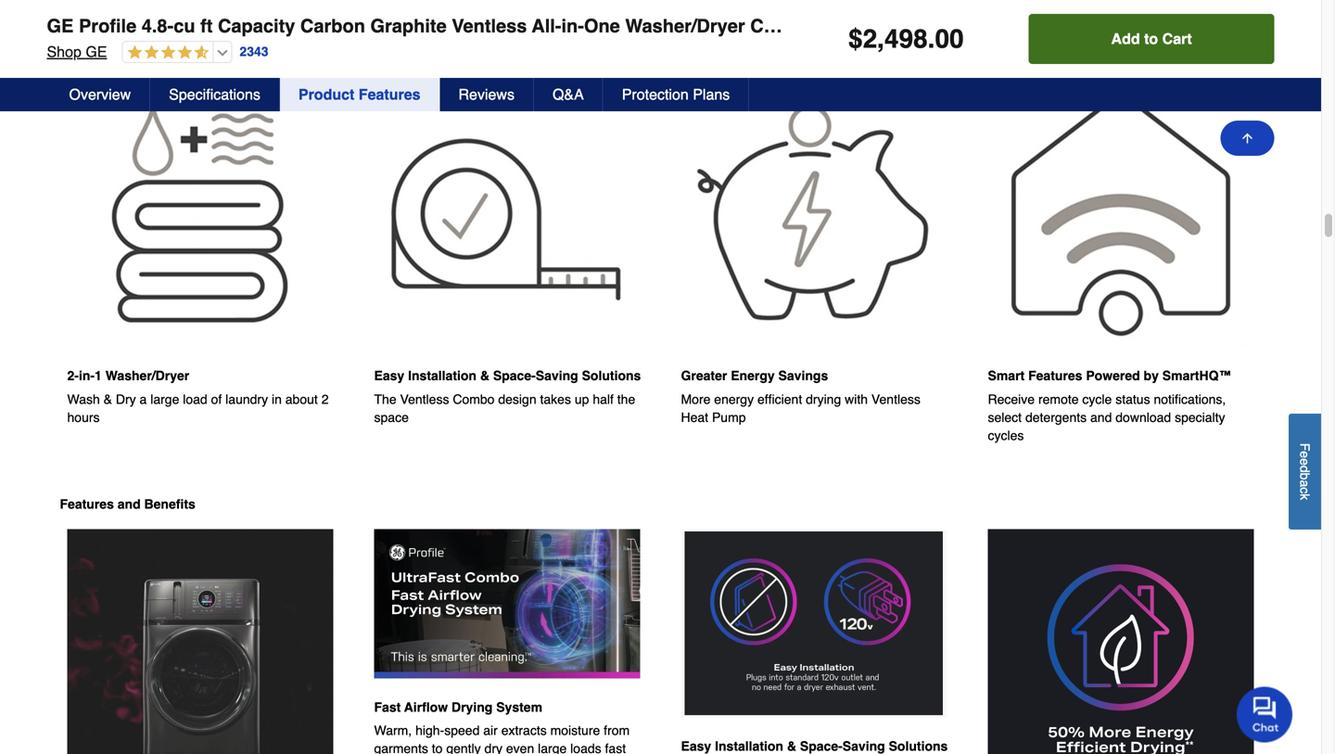 Task type: vqa. For each thing, say whether or not it's contained in the screenshot.
leftmost ground
no



Task type: describe. For each thing, give the bounding box(es) containing it.
space- for easy installation & space-saving solutions the ventless combo design takes up half the space
[[493, 368, 536, 383]]

f e e d b a c k
[[1298, 443, 1313, 500]]

.
[[928, 24, 936, 54]]

download
[[1116, 410, 1172, 425]]

benefits
[[144, 497, 196, 512]]

speed
[[445, 723, 480, 738]]

1
[[95, 368, 102, 383]]

drying
[[452, 700, 493, 715]]

b
[[1298, 473, 1313, 480]]

specifications
[[169, 86, 261, 103]]

arrow up image
[[1241, 131, 1256, 146]]

features and benefits
[[60, 497, 196, 512]]

overview button
[[51, 78, 150, 111]]

4.6 stars image
[[123, 45, 209, 62]]

f e e d b a c k button
[[1289, 414, 1322, 530]]

saving for easy installation & space-saving solutions the ventless combo design takes up half the space
[[536, 368, 579, 383]]

in- inside 2-in-1 washer/dryer wash & dry a large load of laundry in about 2 hours
[[79, 368, 95, 383]]

product
[[299, 86, 355, 103]]

& for easy installation & space-saving solutions
[[787, 739, 797, 754]]

reviews
[[459, 86, 515, 103]]

fast
[[374, 700, 401, 715]]

q&a button
[[534, 78, 604, 111]]

1 horizontal spatial washer/dryer
[[626, 15, 746, 37]]

by
[[1144, 368, 1160, 383]]

$
[[849, 24, 863, 54]]

efficient
[[758, 392, 803, 407]]

shop ge
[[47, 43, 107, 60]]

smart features powered by smarthq™ receive remote cycle status notifications, select detergents and download specialty cycles
[[988, 368, 1232, 443]]

4.8-
[[142, 15, 174, 37]]

notifications,
[[1154, 392, 1227, 407]]

1 vertical spatial and
[[118, 497, 141, 512]]

ventless for heat
[[872, 392, 921, 407]]

laundry
[[226, 392, 268, 407]]

combo inside easy installation & space-saving solutions the ventless combo design takes up half the space
[[453, 392, 495, 407]]

protection plans
[[622, 86, 730, 103]]

about
[[286, 392, 318, 407]]

energy
[[715, 392, 754, 407]]

shop
[[47, 43, 82, 60]]

wash
[[67, 392, 100, 407]]

feature key
[[60, 49, 134, 64]]

savings
[[779, 368, 829, 383]]

of
[[211, 392, 222, 407]]

chat invite button image
[[1238, 686, 1294, 743]]

0 vertical spatial combo
[[751, 15, 815, 37]]

the
[[374, 392, 397, 407]]

specialty
[[1175, 410, 1226, 425]]

heat
[[681, 410, 709, 425]]

with
[[845, 392, 868, 407]]

large inside fast airflow drying system warm, high-speed air extracts moisture from garments to gently dry even large loads fas
[[538, 741, 567, 754]]

to inside fast airflow drying system warm, high-speed air extracts moisture from garments to gently dry even large loads fas
[[432, 741, 443, 754]]

2 vertical spatial features
[[60, 497, 114, 512]]

2
[[322, 392, 329, 407]]

protection
[[622, 86, 689, 103]]

1 horizontal spatial ge
[[86, 43, 107, 60]]

plans
[[693, 86, 730, 103]]

ventless for all-
[[452, 15, 527, 37]]

q&a
[[553, 86, 584, 103]]

specifications button
[[150, 78, 280, 111]]

garments
[[374, 741, 428, 754]]

saving for easy installation & space-saving solutions
[[843, 739, 886, 754]]

2-in-1 washer/dryer wash & dry a large load of laundry in about 2 hours
[[67, 368, 329, 425]]

product features
[[299, 86, 421, 103]]

$ 2,498 . 00
[[849, 24, 964, 54]]

features for product
[[359, 86, 421, 103]]

product features button
[[280, 78, 440, 111]]

half
[[593, 392, 614, 407]]

up
[[575, 392, 589, 407]]

status
[[1116, 392, 1151, 407]]

warm,
[[374, 723, 412, 738]]

energy
[[731, 368, 775, 383]]

the
[[618, 392, 636, 407]]

in
[[272, 392, 282, 407]]

star
[[903, 15, 952, 37]]

cart
[[1163, 30, 1193, 47]]

graphite
[[371, 15, 447, 37]]

solutions for easy installation & space-saving solutions
[[889, 739, 948, 754]]

from
[[604, 723, 630, 738]]

fast airflow drying system warm, high-speed air extracts moisture from garments to gently dry even large loads fas
[[374, 700, 631, 754]]

installation for easy installation & space-saving solutions the ventless combo design takes up half the space
[[408, 368, 477, 383]]

cu
[[174, 15, 195, 37]]

c
[[1298, 487, 1313, 494]]

air
[[484, 723, 498, 738]]

load
[[183, 392, 208, 407]]

smart
[[988, 368, 1025, 383]]

smarthq™
[[1163, 368, 1232, 383]]

ft
[[200, 15, 213, 37]]

profile
[[79, 15, 137, 37]]

and inside "smart features powered by smarthq™ receive remote cycle status notifications, select detergents and download specialty cycles"
[[1091, 410, 1113, 425]]

easy installation & space-saving solutions
[[681, 739, 948, 754]]

space
[[374, 410, 409, 425]]

space- for easy installation & space-saving solutions
[[800, 739, 843, 754]]



Task type: locate. For each thing, give the bounding box(es) containing it.
easy inside easy installation & space-saving solutions the ventless combo design takes up half the space
[[374, 368, 405, 383]]

installation
[[408, 368, 477, 383], [715, 739, 784, 754]]

hours
[[67, 410, 100, 425]]

0 horizontal spatial saving
[[536, 368, 579, 383]]

features inside "smart features powered by smarthq™ receive remote cycle status notifications, select detergents and download specialty cycles"
[[1029, 368, 1083, 383]]

0 vertical spatial washer/dryer
[[626, 15, 746, 37]]

to right add
[[1145, 30, 1159, 47]]

1 vertical spatial space-
[[800, 739, 843, 754]]

k
[[1298, 494, 1313, 500]]

& for easy installation & space-saving solutions the ventless combo design takes up half the space
[[480, 368, 490, 383]]

2 horizontal spatial ventless
[[872, 392, 921, 407]]

0 horizontal spatial large
[[150, 392, 179, 407]]

1 horizontal spatial installation
[[715, 739, 784, 754]]

all-
[[532, 15, 562, 37]]

washer/dryer up dry
[[106, 368, 189, 383]]

0 horizontal spatial washer/dryer
[[106, 368, 189, 383]]

takes
[[540, 392, 571, 407]]

space- inside easy installation & space-saving solutions the ventless combo design takes up half the space
[[493, 368, 536, 383]]

saving inside easy installation & space-saving solutions the ventless combo design takes up half the space
[[536, 368, 579, 383]]

to down high-
[[432, 741, 443, 754]]

1 horizontal spatial combo
[[751, 15, 815, 37]]

drying
[[806, 392, 842, 407]]

one
[[584, 15, 620, 37]]

1 vertical spatial &
[[104, 392, 112, 407]]

features for smart
[[1029, 368, 1083, 383]]

in- up the wash
[[79, 368, 95, 383]]

1 vertical spatial installation
[[715, 739, 784, 754]]

features
[[359, 86, 421, 103], [1029, 368, 1083, 383], [60, 497, 114, 512]]

e up 'd'
[[1298, 451, 1313, 458]]

0 vertical spatial &
[[480, 368, 490, 383]]

& inside 2-in-1 washer/dryer wash & dry a large load of laundry in about 2 hours
[[104, 392, 112, 407]]

0 vertical spatial solutions
[[582, 368, 641, 383]]

0 horizontal spatial solutions
[[582, 368, 641, 383]]

0 vertical spatial and
[[1091, 410, 1113, 425]]

1 vertical spatial solutions
[[889, 739, 948, 754]]

pump
[[712, 410, 746, 425]]

1 vertical spatial features
[[1029, 368, 1083, 383]]

0 horizontal spatial installation
[[408, 368, 477, 383]]

moisture
[[551, 723, 600, 738]]

00
[[936, 24, 964, 54]]

ge left key
[[86, 43, 107, 60]]

0 vertical spatial in-
[[562, 15, 584, 37]]

features right product
[[359, 86, 421, 103]]

1 horizontal spatial space-
[[800, 739, 843, 754]]

cycles
[[988, 428, 1025, 443]]

2343
[[240, 44, 269, 59]]

0 horizontal spatial ventless
[[400, 392, 449, 407]]

1 horizontal spatial features
[[359, 86, 421, 103]]

0 horizontal spatial a
[[140, 392, 147, 407]]

saving
[[536, 368, 579, 383], [843, 739, 886, 754]]

0 vertical spatial features
[[359, 86, 421, 103]]

carbon
[[300, 15, 365, 37]]

0 horizontal spatial ge
[[47, 15, 74, 37]]

0 horizontal spatial combo
[[453, 392, 495, 407]]

0 vertical spatial installation
[[408, 368, 477, 383]]

extracts
[[502, 723, 547, 738]]

& inside easy installation & space-saving solutions the ventless combo design takes up half the space
[[480, 368, 490, 383]]

f
[[1298, 443, 1313, 451]]

installation for easy installation & space-saving solutions
[[715, 739, 784, 754]]

2 horizontal spatial features
[[1029, 368, 1083, 383]]

greater energy savings more energy efficient drying with ventless heat pump
[[681, 368, 921, 425]]

1 horizontal spatial a
[[1298, 480, 1313, 487]]

dry
[[485, 741, 503, 754]]

1 e from the top
[[1298, 451, 1313, 458]]

and down 'cycle'
[[1091, 410, 1113, 425]]

system
[[497, 700, 543, 715]]

reviews button
[[440, 78, 534, 111]]

solutions inside easy installation & space-saving solutions the ventless combo design takes up half the space
[[582, 368, 641, 383]]

0 vertical spatial saving
[[536, 368, 579, 383]]

easy
[[374, 368, 405, 383], [681, 739, 712, 754]]

0 vertical spatial large
[[150, 392, 179, 407]]

0 vertical spatial ge
[[47, 15, 74, 37]]

gently
[[447, 741, 481, 754]]

0 horizontal spatial to
[[432, 741, 443, 754]]

washer/dryer inside 2-in-1 washer/dryer wash & dry a large load of laundry in about 2 hours
[[106, 368, 189, 383]]

1 vertical spatial large
[[538, 741, 567, 754]]

1 horizontal spatial &
[[480, 368, 490, 383]]

1 horizontal spatial solutions
[[889, 739, 948, 754]]

add to cart
[[1112, 30, 1193, 47]]

detergents
[[1026, 410, 1087, 425]]

overview
[[69, 86, 131, 103]]

large inside 2-in-1 washer/dryer wash & dry a large load of laundry in about 2 hours
[[150, 392, 179, 407]]

add to cart button
[[1029, 14, 1275, 64]]

e up b
[[1298, 458, 1313, 465]]

features inside product features button
[[359, 86, 421, 103]]

0 horizontal spatial &
[[104, 392, 112, 407]]

0 horizontal spatial in-
[[79, 368, 95, 383]]

1 vertical spatial washer/dryer
[[106, 368, 189, 383]]

airflow
[[404, 700, 448, 715]]

powered
[[1087, 368, 1141, 383]]

1 horizontal spatial easy
[[681, 739, 712, 754]]

1 vertical spatial easy
[[681, 739, 712, 754]]

add
[[1112, 30, 1141, 47]]

1 vertical spatial saving
[[843, 739, 886, 754]]

2 horizontal spatial &
[[787, 739, 797, 754]]

easy for easy installation & space-saving solutions the ventless combo design takes up half the space
[[374, 368, 405, 383]]

a right dry
[[140, 392, 147, 407]]

even
[[506, 741, 535, 754]]

and
[[1091, 410, 1113, 425], [118, 497, 141, 512]]

1 horizontal spatial and
[[1091, 410, 1113, 425]]

solutions
[[582, 368, 641, 383], [889, 739, 948, 754]]

1 horizontal spatial in-
[[562, 15, 584, 37]]

capacity
[[218, 15, 295, 37]]

select
[[988, 410, 1022, 425]]

2-
[[67, 368, 79, 383]]

0 vertical spatial a
[[140, 392, 147, 407]]

ventless up space
[[400, 392, 449, 407]]

ventless inside greater energy savings more energy efficient drying with ventless heat pump
[[872, 392, 921, 407]]

key
[[110, 49, 134, 64]]

1 horizontal spatial saving
[[843, 739, 886, 754]]

ge up shop
[[47, 15, 74, 37]]

ventless right with
[[872, 392, 921, 407]]

to
[[1145, 30, 1159, 47], [432, 741, 443, 754]]

solutions for easy installation & space-saving solutions the ventless combo design takes up half the space
[[582, 368, 641, 383]]

features left benefits
[[60, 497, 114, 512]]

in- up "q&a"
[[562, 15, 584, 37]]

1 horizontal spatial to
[[1145, 30, 1159, 47]]

e
[[1298, 451, 1313, 458], [1298, 458, 1313, 465]]

0 vertical spatial space-
[[493, 368, 536, 383]]

ventless
[[452, 15, 527, 37], [400, 392, 449, 407], [872, 392, 921, 407]]

dry
[[116, 392, 136, 407]]

0 horizontal spatial and
[[118, 497, 141, 512]]

installation inside easy installation & space-saving solutions the ventless combo design takes up half the space
[[408, 368, 477, 383]]

washer/dryer up protection plans on the top of the page
[[626, 15, 746, 37]]

1 vertical spatial combo
[[453, 392, 495, 407]]

ventless inside easy installation & space-saving solutions the ventless combo design takes up half the space
[[400, 392, 449, 407]]

1 vertical spatial in-
[[79, 368, 95, 383]]

ge profile 4.8-cu ft capacity carbon graphite ventless all-in-one washer/dryer combo energy star
[[47, 15, 952, 37]]

features up remote
[[1029, 368, 1083, 383]]

2,498
[[863, 24, 928, 54]]

design
[[498, 392, 537, 407]]

space-
[[493, 368, 536, 383], [800, 739, 843, 754]]

to inside button
[[1145, 30, 1159, 47]]

0 horizontal spatial space-
[[493, 368, 536, 383]]

remote
[[1039, 392, 1079, 407]]

and left benefits
[[118, 497, 141, 512]]

&
[[480, 368, 490, 383], [104, 392, 112, 407], [787, 739, 797, 754]]

a inside button
[[1298, 480, 1313, 487]]

0 vertical spatial easy
[[374, 368, 405, 383]]

combo
[[751, 15, 815, 37], [453, 392, 495, 407]]

1 horizontal spatial large
[[538, 741, 567, 754]]

2 vertical spatial &
[[787, 739, 797, 754]]

1 vertical spatial ge
[[86, 43, 107, 60]]

protection plans button
[[604, 78, 750, 111]]

1 vertical spatial to
[[432, 741, 443, 754]]

combo left $
[[751, 15, 815, 37]]

ge
[[47, 15, 74, 37], [86, 43, 107, 60]]

0 vertical spatial to
[[1145, 30, 1159, 47]]

cycle
[[1083, 392, 1113, 407]]

greater
[[681, 368, 728, 383]]

large left load
[[150, 392, 179, 407]]

large
[[150, 392, 179, 407], [538, 741, 567, 754]]

large down moisture
[[538, 741, 567, 754]]

feature
[[60, 49, 107, 64]]

0 horizontal spatial easy
[[374, 368, 405, 383]]

2 e from the top
[[1298, 458, 1313, 465]]

a inside 2-in-1 washer/dryer wash & dry a large load of laundry in about 2 hours
[[140, 392, 147, 407]]

0 horizontal spatial features
[[60, 497, 114, 512]]

d
[[1298, 465, 1313, 473]]

high-
[[416, 723, 445, 738]]

more
[[681, 392, 711, 407]]

a up k
[[1298, 480, 1313, 487]]

receive
[[988, 392, 1035, 407]]

1 horizontal spatial ventless
[[452, 15, 527, 37]]

easy for easy installation & space-saving solutions
[[681, 739, 712, 754]]

combo left design
[[453, 392, 495, 407]]

washer/dryer
[[626, 15, 746, 37], [106, 368, 189, 383]]

ventless left the all-
[[452, 15, 527, 37]]

easy installation & space-saving solutions the ventless combo design takes up half the space
[[374, 368, 641, 425]]

1 vertical spatial a
[[1298, 480, 1313, 487]]



